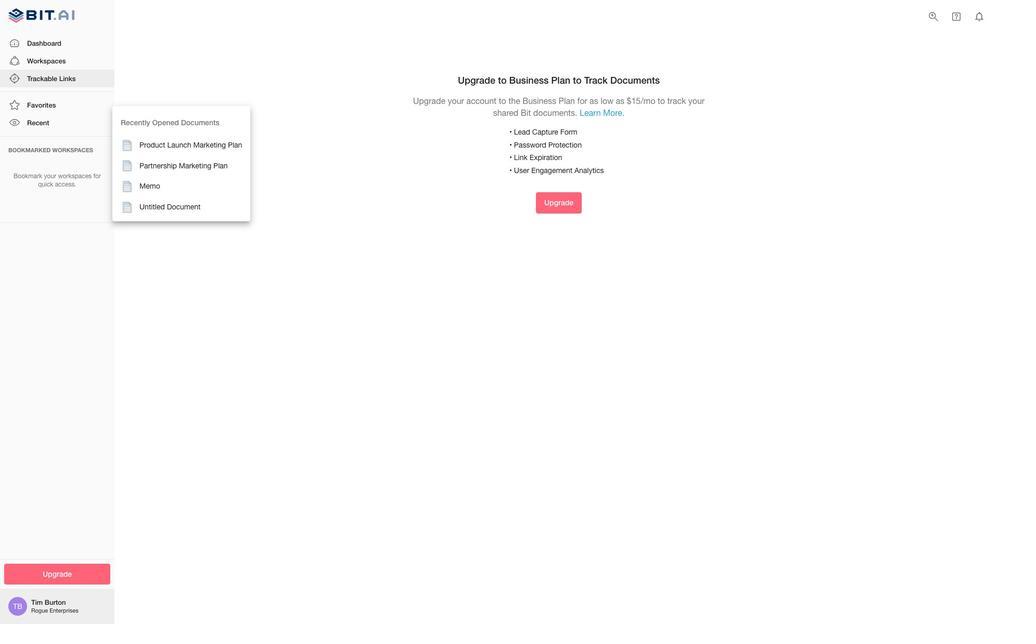 Task type: describe. For each thing, give the bounding box(es) containing it.
to left track
[[658, 96, 665, 106]]

memo
[[139, 182, 160, 191]]

for inside bookmark your workspaces for quick access.
[[93, 173, 101, 180]]

product
[[139, 141, 165, 149]]

to up shared
[[498, 74, 507, 86]]

untitled document
[[139, 203, 201, 211]]

recently opened documents
[[121, 118, 220, 127]]

capture
[[532, 128, 558, 136]]

learn more.
[[580, 108, 625, 118]]

product launch marketing plan menu item
[[112, 135, 250, 156]]

workspaces button
[[0, 52, 114, 70]]

memo menu item
[[112, 177, 250, 197]]

trackable links button
[[0, 70, 114, 88]]

plan inside menu item
[[228, 141, 242, 149]]

your for bookmarked workspaces
[[44, 173, 56, 180]]

password
[[514, 141, 546, 149]]

track
[[584, 74, 608, 86]]

dashboard button
[[0, 34, 114, 52]]

rogue
[[31, 609, 48, 615]]

access.
[[55, 181, 76, 189]]

recently opened documents menu
[[112, 106, 250, 222]]

• lead capture form • password protection • link expiration • user engagement analytics
[[509, 128, 604, 175]]

$15/mo
[[627, 96, 655, 106]]

analytics
[[574, 166, 604, 175]]

links
[[59, 74, 76, 83]]

untitled document menu item
[[112, 197, 250, 218]]

account
[[466, 96, 497, 106]]

engagement
[[531, 166, 572, 175]]

3 • from the top
[[509, 154, 512, 162]]

trackable links
[[27, 74, 76, 83]]

0 vertical spatial upgrade button
[[536, 193, 582, 214]]

product launch marketing plan
[[139, 141, 242, 149]]

2 horizontal spatial your
[[688, 96, 705, 106]]

recent
[[27, 119, 49, 127]]

the
[[509, 96, 520, 106]]

learn
[[580, 108, 601, 118]]

your for upgrade to business plan to track documents
[[448, 96, 464, 106]]

bookmark your workspaces for quick access.
[[14, 173, 101, 189]]

to left the
[[499, 96, 506, 106]]

upgrade to business plan to track documents
[[458, 74, 660, 86]]

quick
[[38, 181, 53, 189]]

favorites
[[27, 101, 56, 109]]

memo link
[[112, 177, 250, 197]]

tim burton rogue enterprises
[[31, 599, 78, 615]]

dashboard
[[27, 39, 61, 47]]

shared
[[493, 108, 518, 118]]



Task type: locate. For each thing, give the bounding box(es) containing it.
4 • from the top
[[509, 166, 512, 175]]

business
[[509, 74, 549, 86], [523, 96, 556, 106]]

your inside bookmark your workspaces for quick access.
[[44, 173, 56, 180]]

bookmarked workspaces
[[8, 147, 93, 153]]

for inside the upgrade your account to the business plan for as low as $15/mo to track your shared bit documents.
[[577, 96, 587, 106]]

upgrade button down engagement at the top right of the page
[[536, 193, 582, 214]]

0 horizontal spatial for
[[93, 173, 101, 180]]

lead
[[514, 128, 530, 136]]

trackable
[[27, 74, 57, 83]]

partnership
[[139, 162, 177, 170]]

for
[[577, 96, 587, 106], [93, 173, 101, 180]]

opened
[[152, 118, 179, 127]]

product launch marketing plan link
[[112, 135, 250, 156]]

business inside the upgrade your account to the business plan for as low as $15/mo to track your shared bit documents.
[[523, 96, 556, 106]]

your left account
[[448, 96, 464, 106]]

protection
[[548, 141, 582, 149]]

2 • from the top
[[509, 141, 512, 149]]

documents up $15/mo
[[610, 74, 660, 86]]

upgrade button
[[536, 193, 582, 214], [4, 564, 110, 585]]

partnership marketing plan link
[[112, 156, 250, 177]]

for up learn
[[577, 96, 587, 106]]

0 vertical spatial business
[[509, 74, 549, 86]]

as
[[590, 96, 598, 106], [616, 96, 624, 106]]

plan inside menu item
[[213, 162, 228, 170]]

1 vertical spatial for
[[93, 173, 101, 180]]

1 vertical spatial marketing
[[179, 162, 211, 170]]

1 vertical spatial upgrade button
[[4, 564, 110, 585]]

untitled
[[139, 203, 165, 211]]

more.
[[603, 108, 625, 118]]

0 horizontal spatial documents
[[181, 118, 220, 127]]

1 horizontal spatial documents
[[610, 74, 660, 86]]

your right track
[[688, 96, 705, 106]]

1 horizontal spatial your
[[448, 96, 464, 106]]

bookmark
[[14, 173, 42, 180]]

documents inside menu
[[181, 118, 220, 127]]

•
[[509, 128, 512, 136], [509, 141, 512, 149], [509, 154, 512, 162], [509, 166, 512, 175]]

as right 'low'
[[616, 96, 624, 106]]

0 horizontal spatial your
[[44, 173, 56, 180]]

• left password at right top
[[509, 141, 512, 149]]

2 as from the left
[[616, 96, 624, 106]]

workspaces
[[52, 147, 93, 153]]

tb
[[13, 603, 22, 611]]

0 vertical spatial for
[[577, 96, 587, 106]]

partnership marketing plan menu item
[[112, 156, 250, 177]]

upgrade button up burton
[[4, 564, 110, 585]]

1 as from the left
[[590, 96, 598, 106]]

0 horizontal spatial upgrade button
[[4, 564, 110, 585]]

1 horizontal spatial for
[[577, 96, 587, 106]]

1 horizontal spatial upgrade button
[[536, 193, 582, 214]]

launch
[[167, 141, 191, 149]]

untitled document link
[[112, 197, 250, 218]]

to
[[498, 74, 507, 86], [573, 74, 582, 86], [499, 96, 506, 106], [658, 96, 665, 106]]

marketing right "launch"
[[193, 141, 226, 149]]

• left lead
[[509, 128, 512, 136]]

to left track at the right of page
[[573, 74, 582, 86]]

expiration
[[530, 154, 562, 162]]

recent button
[[0, 114, 114, 132]]

workspaces
[[27, 57, 66, 65]]

upgrade your account to the business plan for as low as $15/mo to track your shared bit documents.
[[413, 96, 705, 118]]

as up learn
[[590, 96, 598, 106]]

user
[[514, 166, 529, 175]]

burton
[[45, 599, 66, 607]]

document
[[167, 203, 201, 211]]

marketing inside menu item
[[179, 162, 211, 170]]

1 • from the top
[[509, 128, 512, 136]]

documents
[[610, 74, 660, 86], [181, 118, 220, 127]]

business up the
[[509, 74, 549, 86]]

1 vertical spatial business
[[523, 96, 556, 106]]

bookmarked
[[8, 147, 51, 153]]

your up quick
[[44, 173, 56, 180]]

0 horizontal spatial as
[[590, 96, 598, 106]]

track
[[667, 96, 686, 106]]

workspaces
[[58, 173, 92, 180]]

link
[[514, 154, 528, 162]]

upgrade
[[458, 74, 495, 86], [413, 96, 445, 106], [544, 198, 573, 207], [43, 570, 72, 579]]

0 vertical spatial documents
[[610, 74, 660, 86]]

recently
[[121, 118, 150, 127]]

partnership marketing plan
[[139, 162, 228, 170]]

enterprises
[[50, 609, 78, 615]]

plan inside the upgrade your account to the business plan for as low as $15/mo to track your shared bit documents.
[[559, 96, 575, 106]]

• left link
[[509, 154, 512, 162]]

form
[[560, 128, 577, 136]]

marketing inside menu item
[[193, 141, 226, 149]]

0 vertical spatial marketing
[[193, 141, 226, 149]]

for right workspaces
[[93, 173, 101, 180]]

upgrade inside the upgrade your account to the business plan for as low as $15/mo to track your shared bit documents.
[[413, 96, 445, 106]]

marketing down product launch marketing plan
[[179, 162, 211, 170]]

marketing
[[193, 141, 226, 149], [179, 162, 211, 170]]

1 vertical spatial documents
[[181, 118, 220, 127]]

• left user
[[509, 166, 512, 175]]

1 horizontal spatial as
[[616, 96, 624, 106]]

bit
[[521, 108, 531, 118]]

learn more. link
[[580, 108, 625, 118]]

your
[[448, 96, 464, 106], [688, 96, 705, 106], [44, 173, 56, 180]]

tim
[[31, 599, 43, 607]]

low
[[601, 96, 614, 106]]

documents.
[[533, 108, 577, 118]]

documents up product launch marketing plan
[[181, 118, 220, 127]]

business up bit
[[523, 96, 556, 106]]

plan
[[551, 74, 570, 86], [559, 96, 575, 106], [228, 141, 242, 149], [213, 162, 228, 170]]

favorites button
[[0, 96, 114, 114]]



Task type: vqa. For each thing, say whether or not it's contained in the screenshot.
TB
yes



